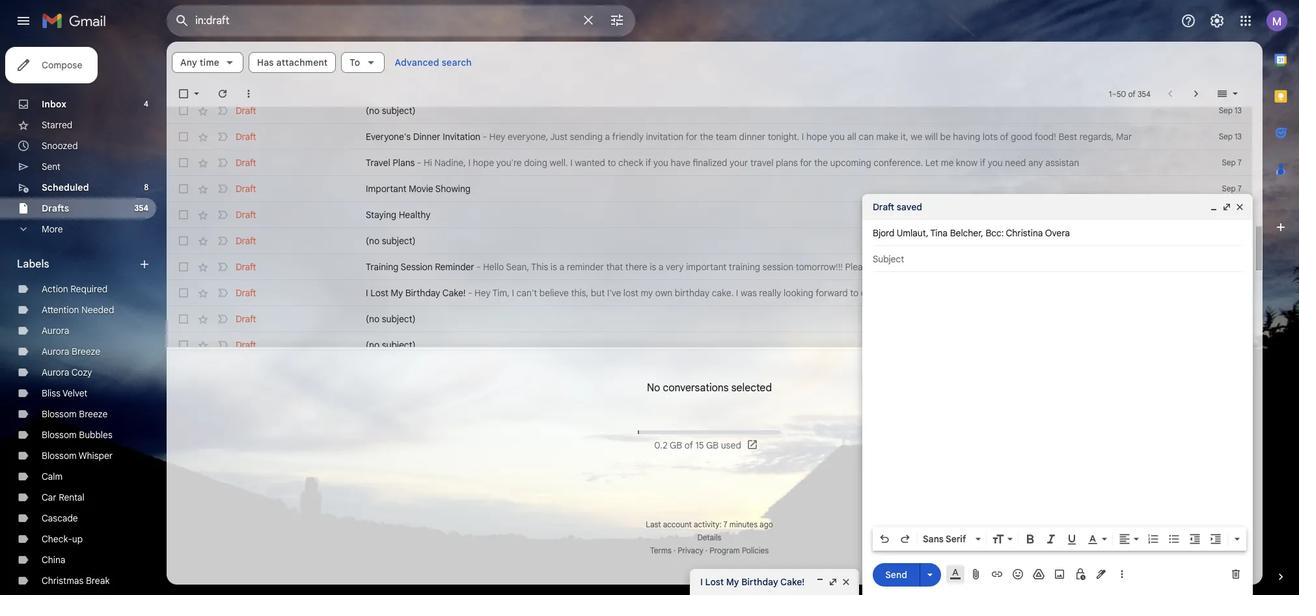 Task type: vqa. For each thing, say whether or not it's contained in the screenshot.
Draft for 6th row from the bottom
yes



Task type: describe. For each thing, give the bounding box(es) containing it.
Message Body text field
[[873, 279, 1243, 524]]

required
[[71, 283, 108, 295]]

(no subject) for 4th (no subject) link from the bottom
[[366, 105, 416, 117]]

aurora for aurora breeze
[[42, 346, 69, 358]]

underline ‪(⌘u)‬ image
[[1066, 533, 1079, 546]]

you left need
[[988, 157, 1003, 169]]

sent
[[42, 161, 61, 173]]

354 inside labels navigation
[[134, 203, 148, 213]]

details link
[[698, 533, 722, 543]]

assistan
[[1046, 157, 1080, 169]]

china
[[42, 554, 66, 566]]

i right well.
[[571, 157, 573, 169]]

(no for 3rd (no subject) link from the bottom
[[366, 235, 380, 247]]

doing
[[524, 157, 548, 169]]

aurora cozy
[[42, 367, 92, 378]]

action required
[[42, 283, 108, 295]]

7 row from the top
[[167, 254, 1253, 280]]

aurora breeze
[[42, 346, 100, 358]]

sep 13 for everyone's dinner invitation
[[1220, 132, 1243, 141]]

7 for important movie showing
[[1239, 184, 1243, 193]]

subject) for 2nd (no subject) link from the bottom
[[382, 313, 416, 325]]

advanced search button
[[390, 51, 477, 74]]

1 vertical spatial hope
[[473, 157, 494, 169]]

indent less ‪(⌘[)‬ image
[[1189, 533, 1202, 546]]

inbox link
[[42, 98, 66, 110]]

session
[[763, 261, 794, 273]]

0 horizontal spatial best
[[915, 261, 933, 273]]

50
[[1117, 89, 1127, 99]]

8
[[144, 182, 148, 192]]

insert link ‪(⌘k)‬ image
[[991, 568, 1004, 581]]

cake! for i lost my birthday cake! - hey tim, i can't believe this, but i've lost my own birthday cake. i was really looking forward to enjoying it too! can you help me find it by any chance? best
[[443, 287, 466, 299]]

sean,
[[506, 261, 530, 273]]

scheduled
[[42, 182, 89, 193]]

cake! for i lost my birthday cake!
[[781, 576, 805, 588]]

subject) for 4th (no subject) link from the bottom
[[382, 105, 416, 117]]

well.
[[550, 157, 568, 169]]

sending
[[570, 131, 603, 143]]

aurora cozy link
[[42, 367, 92, 378]]

(no subject) for 2nd (no subject) link from the bottom
[[366, 313, 416, 325]]

discard draft ‪(⌘⇧d)‬ image
[[1230, 568, 1243, 581]]

nadine,
[[435, 157, 466, 169]]

training
[[366, 261, 399, 273]]

clear search image
[[576, 7, 602, 33]]

you right can on the right
[[943, 287, 958, 299]]

main menu image
[[16, 13, 31, 29]]

7 for training session reminder
[[1239, 262, 1243, 272]]

7 inside last account activity: 7 minutes ago details terms · privacy · program policies
[[724, 520, 728, 529]]

numbered list ‪(⌘⇧7)‬ image
[[1148, 533, 1161, 546]]

believe
[[540, 287, 569, 299]]

breeze for blossom breeze
[[79, 408, 108, 420]]

we
[[911, 131, 923, 143]]

details
[[698, 533, 722, 543]]

lost for i lost my birthday cake!
[[706, 576, 724, 588]]

2 is from the left
[[650, 261, 657, 273]]

1 vertical spatial the
[[815, 157, 828, 169]]

354 inside no conversations selected main content
[[1138, 89, 1151, 99]]

2 if from the left
[[981, 157, 986, 169]]

4 row from the top
[[167, 176, 1253, 202]]

dinner
[[413, 131, 441, 143]]

bjord
[[873, 227, 895, 239]]

blossom breeze link
[[42, 408, 108, 420]]

please
[[846, 261, 873, 273]]

send button
[[873, 563, 920, 586]]

3 row from the top
[[167, 150, 1253, 176]]

- left hi
[[417, 157, 422, 169]]

advanced
[[395, 57, 439, 68]]

inbox
[[42, 98, 66, 110]]

4 (no subject) link from the top
[[366, 339, 1181, 352]]

minimize image for draft saved
[[1209, 202, 1220, 212]]

advanced search options image
[[604, 7, 630, 33]]

minimize image for i lost my birthday cake!
[[815, 577, 826, 587]]

have
[[671, 157, 691, 169]]

breeze for aurora breeze
[[72, 346, 100, 358]]

hi
[[424, 157, 432, 169]]

activity:
[[694, 520, 722, 529]]

show
[[875, 261, 897, 273]]

attention needed
[[42, 304, 114, 316]]

2 horizontal spatial best
[[1089, 287, 1108, 299]]

indent more ‪(⌘])‬ image
[[1210, 533, 1223, 546]]

5 sep 7 from the top
[[1223, 262, 1243, 272]]

calm link
[[42, 471, 63, 483]]

pop out image for draft saved
[[1222, 202, 1233, 212]]

(no subject) for 3rd (no subject) link from the bottom
[[366, 235, 416, 247]]

0 vertical spatial hey
[[490, 131, 506, 143]]

invitation
[[443, 131, 481, 143]]

subject) for 3rd (no subject) link from the bottom
[[382, 235, 416, 247]]

toggle split pane mode image
[[1217, 87, 1230, 100]]

aurora link
[[42, 325, 69, 337]]

any time
[[180, 57, 220, 68]]

lots
[[983, 131, 998, 143]]

check-up link
[[42, 533, 83, 545]]

aurora for aurora link
[[42, 325, 69, 337]]

has
[[257, 57, 274, 68]]

2 gb from the left
[[707, 439, 719, 451]]

older image
[[1191, 87, 1204, 100]]

2 it from the left
[[1014, 287, 1020, 299]]

up!
[[899, 261, 912, 273]]

aurora for aurora cozy
[[42, 367, 69, 378]]

attach files image
[[970, 568, 983, 581]]

good
[[1012, 131, 1033, 143]]

aurora breeze link
[[42, 346, 100, 358]]

can
[[859, 131, 874, 143]]

can't
[[517, 287, 537, 299]]

christmas break
[[42, 575, 110, 587]]

you're
[[497, 157, 522, 169]]

can
[[925, 287, 941, 299]]

i right the nadine,
[[469, 157, 471, 169]]

everyone's
[[366, 131, 411, 143]]

1 it from the left
[[899, 287, 904, 299]]

0 horizontal spatial the
[[700, 131, 714, 143]]

labels
[[17, 258, 49, 271]]

13 for everyone's dinner invitation
[[1236, 132, 1243, 141]]

0.2 gb of 15 gb used
[[655, 439, 742, 451]]

birthday for i lost my birthday cake!
[[742, 576, 779, 588]]

advanced search
[[395, 57, 472, 68]]

more image
[[242, 87, 255, 100]]

2 (no subject) link from the top
[[366, 234, 1181, 247]]

healthy
[[399, 209, 431, 221]]

help
[[961, 287, 979, 299]]

6 row from the top
[[167, 228, 1253, 254]]

draft inside dialog
[[873, 201, 895, 213]]

more options image
[[1119, 568, 1127, 581]]

tonight.
[[768, 131, 800, 143]]

1 vertical spatial me
[[981, 287, 994, 299]]

13 for (no subject)
[[1236, 106, 1243, 115]]

bubbles
[[79, 429, 112, 441]]

(no for 4th (no subject) link from the bottom
[[366, 105, 380, 117]]

policies
[[742, 546, 769, 556]]

formatting options toolbar
[[873, 528, 1247, 551]]

blossom whisper link
[[42, 450, 113, 462]]

a for reminder
[[560, 261, 565, 273]]

bliss velvet link
[[42, 388, 88, 399]]

privacy
[[678, 546, 704, 556]]

you left have
[[654, 157, 669, 169]]

blossom for blossom whisper
[[42, 450, 77, 462]]

lost for i lost my birthday cake! - hey tim, i can't believe this, but i've lost my own birthday cake. i was really looking forward to enjoying it too! can you help me find it by any chance? best
[[371, 287, 389, 299]]

10 row from the top
[[167, 332, 1253, 358]]

saved
[[897, 201, 923, 213]]

last account activity: 7 minutes ago details terms · privacy · program policies
[[646, 520, 774, 556]]

china link
[[42, 554, 66, 566]]

conversations
[[663, 381, 729, 394]]

blossom for blossom breeze
[[42, 408, 77, 420]]

important
[[687, 261, 727, 273]]

sep 7 for (no subject)
[[1223, 236, 1243, 246]]

gmail image
[[42, 8, 113, 34]]

bliss velvet
[[42, 388, 88, 399]]

no
[[647, 381, 661, 394]]

7 for travel plans
[[1239, 158, 1243, 167]]

attention needed link
[[42, 304, 114, 316]]

check-
[[42, 533, 72, 545]]

team
[[716, 131, 737, 143]]

2 horizontal spatial a
[[659, 261, 664, 273]]

serif
[[946, 533, 967, 545]]

needed
[[81, 304, 114, 316]]

invitation
[[646, 131, 684, 143]]

overa
[[1046, 227, 1071, 239]]

2 · from the left
[[706, 546, 708, 556]]



Task type: locate. For each thing, give the bounding box(es) containing it.
1 , from the left
[[927, 227, 929, 239]]

plans
[[776, 157, 798, 169]]

(no subject) link up selected
[[366, 339, 1181, 352]]

0 horizontal spatial my
[[391, 287, 403, 299]]

0 horizontal spatial ,
[[927, 227, 929, 239]]

Subject field
[[873, 253, 1243, 266]]

more button
[[0, 219, 156, 240]]

check
[[619, 157, 644, 169]]

italic ‪(⌘i)‬ image
[[1045, 533, 1058, 546]]

7 for staying healthy
[[1239, 210, 1243, 219]]

i right tim,
[[512, 287, 515, 299]]

0 vertical spatial minimize image
[[1209, 202, 1220, 212]]

insert files using drive image
[[1033, 568, 1046, 581]]

· right terms link
[[674, 546, 676, 556]]

0 horizontal spatial close image
[[841, 577, 852, 587]]

tim,
[[493, 287, 510, 299]]

1 vertical spatial for
[[801, 157, 812, 169]]

of left 15
[[685, 439, 694, 451]]

1 is from the left
[[551, 261, 557, 273]]

1 subject) from the top
[[382, 105, 416, 117]]

2 vertical spatial of
[[685, 439, 694, 451]]

important movie showing link
[[366, 182, 1181, 195]]

(no subject) link down staying healthy link
[[366, 234, 1181, 247]]

staying
[[366, 209, 397, 221]]

1 horizontal spatial cake!
[[781, 576, 805, 588]]

1 (no subject) from the top
[[366, 105, 416, 117]]

0 vertical spatial aurora
[[42, 325, 69, 337]]

of for 1 50 of 354
[[1129, 89, 1136, 99]]

1 blossom from the top
[[42, 408, 77, 420]]

any right by
[[1034, 287, 1049, 299]]

1 vertical spatial my
[[727, 576, 740, 588]]

will
[[925, 131, 938, 143]]

, left tina
[[927, 227, 929, 239]]

None checkbox
[[177, 87, 190, 100], [177, 104, 190, 117], [177, 130, 190, 143], [177, 156, 190, 169], [177, 182, 190, 195], [177, 234, 190, 247], [177, 313, 190, 326], [177, 87, 190, 100], [177, 104, 190, 117], [177, 130, 190, 143], [177, 156, 190, 169], [177, 182, 190, 195], [177, 234, 190, 247], [177, 313, 190, 326]]

hope left the 'you're'
[[473, 157, 494, 169]]

check-up
[[42, 533, 83, 545]]

cascade
[[42, 513, 78, 524]]

2 vertical spatial aurora
[[42, 367, 69, 378]]

gb right 0.2 on the right of page
[[670, 439, 683, 451]]

1 vertical spatial close image
[[841, 577, 852, 587]]

a left friendly on the left
[[605, 131, 610, 143]]

2 vertical spatial blossom
[[42, 450, 77, 462]]

1 horizontal spatial ·
[[706, 546, 708, 556]]

(no for 2nd (no subject) link from the bottom
[[366, 313, 380, 325]]

2 subject) from the top
[[382, 235, 416, 247]]

draft saved dialog
[[863, 194, 1254, 595]]

2 row from the top
[[167, 124, 1253, 150]]

2 (no subject) from the top
[[366, 235, 416, 247]]

close image
[[1235, 202, 1246, 212], [841, 577, 852, 587]]

2 (no from the top
[[366, 235, 380, 247]]

1 · from the left
[[674, 546, 676, 556]]

0 vertical spatial breeze
[[72, 346, 100, 358]]

2 aurora from the top
[[42, 346, 69, 358]]

sans serif option
[[921, 533, 974, 546]]

used
[[721, 439, 742, 451]]

1 horizontal spatial my
[[727, 576, 740, 588]]

0 vertical spatial pop out image
[[1222, 202, 1233, 212]]

1 vertical spatial minimize image
[[815, 577, 826, 587]]

redo ‪(⌘y)‬ image
[[899, 533, 912, 546]]

tina
[[931, 227, 948, 239]]

has attachment button
[[249, 52, 336, 73]]

1 horizontal spatial me
[[981, 287, 994, 299]]

0 vertical spatial any
[[1029, 157, 1044, 169]]

lost down the program
[[706, 576, 724, 588]]

best right chance?
[[1089, 287, 1108, 299]]

1 vertical spatial 13
[[1236, 132, 1243, 141]]

undo ‪(⌘z)‬ image
[[879, 533, 892, 546]]

me right let
[[942, 157, 954, 169]]

4 (no from the top
[[366, 339, 380, 351]]

3 aurora from the top
[[42, 367, 69, 378]]

1 vertical spatial breeze
[[79, 408, 108, 420]]

birthday for i lost my birthday cake! - hey tim, i can't believe this, but i've lost my own birthday cake. i was really looking forward to enjoying it too! can you help me find it by any chance? best
[[406, 287, 441, 299]]

0 vertical spatial best
[[1059, 131, 1078, 143]]

0 horizontal spatial if
[[646, 157, 652, 169]]

action
[[42, 283, 68, 295]]

2 blossom from the top
[[42, 429, 77, 441]]

birthday down session
[[406, 287, 441, 299]]

best right the food!
[[1059, 131, 1078, 143]]

for right plans
[[801, 157, 812, 169]]

if right know
[[981, 157, 986, 169]]

·
[[674, 546, 676, 556], [706, 546, 708, 556]]

settings image
[[1210, 13, 1226, 29]]

0 horizontal spatial me
[[942, 157, 954, 169]]

dinner
[[740, 131, 766, 143]]

i've
[[607, 287, 622, 299]]

search mail image
[[171, 9, 194, 33]]

0 horizontal spatial gb
[[670, 439, 683, 451]]

- right invitation
[[483, 131, 487, 143]]

1 sep 7 from the top
[[1223, 158, 1243, 167]]

- down reminder
[[468, 287, 473, 299]]

1 vertical spatial sep 13
[[1220, 132, 1243, 141]]

0 vertical spatial my
[[391, 287, 403, 299]]

gb right 15
[[707, 439, 719, 451]]

toggle confidential mode image
[[1075, 568, 1088, 581]]

0 horizontal spatial pop out image
[[828, 577, 839, 587]]

2 , from the left
[[982, 227, 984, 239]]

(no subject) link down really
[[366, 313, 1181, 326]]

4 (no subject) from the top
[[366, 339, 416, 351]]

1 horizontal spatial of
[[1001, 131, 1009, 143]]

1 (no subject) link from the top
[[366, 104, 1181, 117]]

0 vertical spatial to
[[608, 157, 616, 169]]

let
[[926, 157, 939, 169]]

movie
[[409, 183, 434, 195]]

blossom breeze
[[42, 408, 108, 420]]

a for friendly
[[605, 131, 610, 143]]

0 horizontal spatial ·
[[674, 546, 676, 556]]

0 vertical spatial close image
[[1235, 202, 1246, 212]]

0 vertical spatial cake!
[[443, 287, 466, 299]]

be
[[941, 131, 951, 143]]

1 vertical spatial of
[[1001, 131, 1009, 143]]

reminder
[[435, 261, 475, 273]]

1 sep 13 from the top
[[1220, 106, 1243, 115]]

(no subject) link up tonight.
[[366, 104, 1181, 117]]

travel plans - hi nadine, i hope you're doing well. i wanted to check if you have finalized your travel plans for the upcoming conference. let me know if you need any assistan
[[366, 157, 1080, 169]]

1 horizontal spatial if
[[981, 157, 986, 169]]

my inside no conversations selected main content
[[391, 287, 403, 299]]

sep 13 for (no subject)
[[1220, 106, 1243, 115]]

car rental
[[42, 492, 85, 503]]

9 row from the top
[[167, 306, 1253, 332]]

0 horizontal spatial 354
[[134, 203, 148, 213]]

sep 7 for staying healthy
[[1223, 210, 1243, 219]]

lost
[[624, 287, 639, 299]]

3 blossom from the top
[[42, 450, 77, 462]]

of right 50 at the top of the page
[[1129, 89, 1136, 99]]

more send options image
[[924, 568, 937, 581]]

i down privacy in the right of the page
[[701, 576, 703, 588]]

regards, left maria
[[936, 261, 970, 273]]

close image for draft saved
[[1235, 202, 1246, 212]]

plans
[[393, 157, 415, 169]]

was
[[741, 287, 757, 299]]

1 vertical spatial regards,
[[936, 261, 970, 273]]

lost inside no conversations selected main content
[[371, 287, 389, 299]]

blossom down blossom breeze link
[[42, 429, 77, 441]]

by
[[1022, 287, 1032, 299]]

i left was
[[737, 287, 739, 299]]

regards, left mar
[[1080, 131, 1114, 143]]

no conversations selected
[[647, 381, 772, 394]]

terms link
[[651, 546, 672, 556]]

a left very
[[659, 261, 664, 273]]

0 vertical spatial for
[[686, 131, 698, 143]]

really
[[760, 287, 782, 299]]

4 subject) from the top
[[382, 339, 416, 351]]

8 row from the top
[[167, 280, 1253, 306]]

for right invitation
[[686, 131, 698, 143]]

insert photo image
[[1054, 568, 1067, 581]]

it left by
[[1014, 287, 1020, 299]]

1 gb from the left
[[670, 439, 683, 451]]

snoozed
[[42, 140, 78, 152]]

me left the find
[[981, 287, 994, 299]]

too!
[[906, 287, 922, 299]]

of for 0.2 gb of 15 gb used
[[685, 439, 694, 451]]

birthday inside row
[[406, 287, 441, 299]]

0 horizontal spatial a
[[560, 261, 565, 273]]

0 vertical spatial regards,
[[1080, 131, 1114, 143]]

3 sep 7 from the top
[[1223, 210, 1243, 219]]

belcher
[[951, 227, 982, 239]]

· down details
[[706, 546, 708, 556]]

1 horizontal spatial pop out image
[[1222, 202, 1233, 212]]

i down "training"
[[366, 287, 368, 299]]

to right forward
[[851, 287, 859, 299]]

row
[[167, 98, 1253, 124], [167, 124, 1253, 150], [167, 150, 1253, 176], [167, 176, 1253, 202], [167, 202, 1253, 228], [167, 228, 1253, 254], [167, 254, 1253, 280], [167, 280, 1253, 306], [167, 306, 1253, 332], [167, 332, 1253, 358]]

any
[[180, 57, 197, 68]]

0 vertical spatial sep 13
[[1220, 106, 1243, 115]]

this,
[[571, 287, 589, 299]]

up
[[72, 533, 83, 545]]

my down program policies link
[[727, 576, 740, 588]]

1 horizontal spatial it
[[1014, 287, 1020, 299]]

very
[[666, 261, 684, 273]]

1 vertical spatial cell
[[1206, 313, 1253, 326]]

0 vertical spatial cell
[[1206, 287, 1253, 300]]

354 right 50 at the top of the page
[[1138, 89, 1151, 99]]

looking
[[784, 287, 814, 299]]

hey up the 'you're'
[[490, 131, 506, 143]]

a right this
[[560, 261, 565, 273]]

mar
[[1117, 131, 1133, 143]]

drafts link
[[42, 203, 69, 214]]

staying healthy link
[[366, 208, 1181, 221]]

0 horizontal spatial minimize image
[[815, 577, 826, 587]]

cake! inside no conversations selected main content
[[443, 287, 466, 299]]

1 horizontal spatial close image
[[1235, 202, 1246, 212]]

bjord umlaut , tina belcher , bcc: christina overa
[[873, 227, 1071, 239]]

2 13 from the top
[[1236, 132, 1243, 141]]

0 horizontal spatial is
[[551, 261, 557, 273]]

1 horizontal spatial for
[[801, 157, 812, 169]]

there
[[626, 261, 648, 273]]

(no subject) for fourth (no subject) link from the top of the no conversations selected main content
[[366, 339, 416, 351]]

it,
[[901, 131, 909, 143]]

cell for i lost my birthday cake!
[[1206, 287, 1253, 300]]

my for i lost my birthday cake! - hey tim, i can't believe this, but i've lost my own birthday cake. i was really looking forward to enjoying it too! can you help me find it by any chance? best
[[391, 287, 403, 299]]

0 vertical spatial of
[[1129, 89, 1136, 99]]

subject)
[[382, 105, 416, 117], [382, 235, 416, 247], [382, 313, 416, 325], [382, 339, 416, 351]]

time
[[200, 57, 220, 68]]

know
[[957, 157, 978, 169]]

- left hello
[[477, 261, 481, 273]]

insert signature image
[[1095, 568, 1108, 581]]

blossom whisper
[[42, 450, 113, 462]]

refresh image
[[216, 87, 229, 100]]

0 horizontal spatial regards,
[[936, 261, 970, 273]]

it
[[899, 287, 904, 299], [1014, 287, 1020, 299]]

1 row from the top
[[167, 98, 1253, 124]]

2 sep 7 from the top
[[1223, 184, 1243, 193]]

4 sep 7 from the top
[[1223, 236, 1243, 246]]

compose
[[42, 59, 82, 71]]

draft
[[236, 105, 256, 117], [236, 131, 256, 143], [236, 157, 256, 169], [236, 183, 256, 195], [873, 201, 895, 213], [236, 209, 256, 221], [236, 235, 256, 247], [236, 261, 256, 273], [236, 287, 256, 299], [236, 313, 256, 325], [236, 339, 256, 351]]

2 vertical spatial best
[[1089, 287, 1108, 299]]

pop out image
[[1222, 202, 1233, 212], [828, 577, 839, 587]]

0 horizontal spatial of
[[685, 439, 694, 451]]

Search mail text field
[[195, 14, 573, 27]]

breeze up bubbles
[[79, 408, 108, 420]]

354 down '8'
[[134, 203, 148, 213]]

subject) for fourth (no subject) link from the top of the no conversations selected main content
[[382, 339, 416, 351]]

1 cell from the top
[[1206, 287, 1253, 300]]

more formatting options image
[[1232, 533, 1245, 546]]

best right the up!
[[915, 261, 933, 273]]

lost
[[371, 287, 389, 299], [706, 576, 724, 588]]

bulleted list ‪(⌘⇧8)‬ image
[[1168, 533, 1181, 546]]

the left the team
[[700, 131, 714, 143]]

0 vertical spatial the
[[700, 131, 714, 143]]

0 horizontal spatial it
[[899, 287, 904, 299]]

to left check in the top left of the page
[[608, 157, 616, 169]]

1 aurora from the top
[[42, 325, 69, 337]]

starred
[[42, 119, 72, 131]]

1 vertical spatial aurora
[[42, 346, 69, 358]]

aurora
[[42, 325, 69, 337], [42, 346, 69, 358], [42, 367, 69, 378]]

0 horizontal spatial lost
[[371, 287, 389, 299]]

important movie showing
[[366, 183, 471, 195]]

tab list
[[1263, 42, 1300, 548]]

None search field
[[167, 5, 636, 36]]

1 vertical spatial lost
[[706, 576, 724, 588]]

1 vertical spatial cake!
[[781, 576, 805, 588]]

2 horizontal spatial of
[[1129, 89, 1136, 99]]

1 vertical spatial blossom
[[42, 429, 77, 441]]

sent link
[[42, 161, 61, 173]]

you left all
[[830, 131, 845, 143]]

no conversations selected main content
[[167, 42, 1263, 585]]

of right lots at the right of page
[[1001, 131, 1009, 143]]

forward
[[816, 287, 848, 299]]

breeze up "cozy"
[[72, 346, 100, 358]]

1 horizontal spatial a
[[605, 131, 610, 143]]

the left upcoming
[[815, 157, 828, 169]]

0 vertical spatial 13
[[1236, 106, 1243, 115]]

support image
[[1181, 13, 1197, 29]]

None checkbox
[[177, 208, 190, 221], [177, 261, 190, 274], [177, 287, 190, 300], [177, 339, 190, 352], [177, 208, 190, 221], [177, 261, 190, 274], [177, 287, 190, 300], [177, 339, 190, 352]]

1 vertical spatial birthday
[[742, 576, 779, 588]]

0 vertical spatial birthday
[[406, 287, 441, 299]]

1 horizontal spatial regards,
[[1080, 131, 1114, 143]]

1 vertical spatial any
[[1034, 287, 1049, 299]]

if right check in the top left of the page
[[646, 157, 652, 169]]

hope right tonight.
[[807, 131, 828, 143]]

1 (no from the top
[[366, 105, 380, 117]]

cell for (no subject)
[[1206, 313, 1253, 326]]

sep 7 for important movie showing
[[1223, 184, 1243, 193]]

1 vertical spatial to
[[851, 287, 859, 299]]

aurora down aurora link
[[42, 346, 69, 358]]

aurora up the bliss at left
[[42, 367, 69, 378]]

1 vertical spatial best
[[915, 261, 933, 273]]

0 horizontal spatial to
[[608, 157, 616, 169]]

0 vertical spatial hope
[[807, 131, 828, 143]]

i lost my birthday cake! - hey tim, i can't believe this, but i've lost my own birthday cake. i was really looking forward to enjoying it too! can you help me find it by any chance? best
[[366, 287, 1108, 299]]

bold ‪(⌘b)‬ image
[[1024, 533, 1037, 546]]

1 horizontal spatial 354
[[1138, 89, 1151, 99]]

0 vertical spatial me
[[942, 157, 954, 169]]

1 horizontal spatial lost
[[706, 576, 724, 588]]

1 vertical spatial pop out image
[[828, 577, 839, 587]]

cell
[[1206, 287, 1253, 300], [1206, 313, 1253, 326]]

blossom for blossom bubbles
[[42, 429, 77, 441]]

3 subject) from the top
[[382, 313, 416, 325]]

1 horizontal spatial best
[[1059, 131, 1078, 143]]

blossom down bliss velvet link
[[42, 408, 77, 420]]

2 cell from the top
[[1206, 313, 1253, 326]]

my for i lost my birthday cake!
[[727, 576, 740, 588]]

close image for i lost my birthday cake!
[[841, 577, 852, 587]]

i lost my birthday cake!
[[701, 576, 805, 588]]

1 horizontal spatial gb
[[707, 439, 719, 451]]

1 13 from the top
[[1236, 106, 1243, 115]]

follow link to manage storage image
[[747, 439, 760, 452]]

to
[[608, 157, 616, 169], [851, 287, 859, 299]]

7
[[1239, 158, 1243, 167], [1239, 184, 1243, 193], [1239, 210, 1243, 219], [1239, 236, 1243, 246], [1239, 262, 1243, 272], [724, 520, 728, 529]]

umlaut
[[897, 227, 927, 239]]

minutes
[[730, 520, 758, 529]]

it left too!
[[899, 287, 904, 299]]

labels navigation
[[0, 42, 167, 595]]

aurora down 'attention'
[[42, 325, 69, 337]]

is right there
[[650, 261, 657, 273]]

this
[[532, 261, 549, 273]]

1 horizontal spatial to
[[851, 287, 859, 299]]

0 vertical spatial 354
[[1138, 89, 1151, 99]]

0 vertical spatial lost
[[371, 287, 389, 299]]

1 if from the left
[[646, 157, 652, 169]]

selected
[[732, 381, 772, 394]]

2 sep 13 from the top
[[1220, 132, 1243, 141]]

(no for fourth (no subject) link from the top of the no conversations selected main content
[[366, 339, 380, 351]]

0 vertical spatial blossom
[[42, 408, 77, 420]]

i right tonight.
[[802, 131, 805, 143]]

insert emoji ‪(⌘⇧2)‬ image
[[1012, 568, 1025, 581]]

session
[[401, 261, 433, 273]]

sans serif
[[924, 533, 967, 545]]

training session reminder - hello sean, this is a reminder that there is a very important training session tomorrow!!! please show up! best regards, maria
[[366, 261, 995, 273]]

3 (no subject) from the top
[[366, 313, 416, 325]]

starred link
[[42, 119, 72, 131]]

1 horizontal spatial is
[[650, 261, 657, 273]]

any right need
[[1029, 157, 1044, 169]]

1 horizontal spatial ,
[[982, 227, 984, 239]]

3 (no from the top
[[366, 313, 380, 325]]

3 (no subject) link from the top
[[366, 313, 1181, 326]]

0 horizontal spatial birthday
[[406, 287, 441, 299]]

1 vertical spatial hey
[[475, 287, 491, 299]]

0 horizontal spatial hope
[[473, 157, 494, 169]]

important
[[366, 183, 407, 195]]

program policies link
[[710, 546, 769, 556]]

0 horizontal spatial for
[[686, 131, 698, 143]]

1 horizontal spatial minimize image
[[1209, 202, 1220, 212]]

sans
[[924, 533, 944, 545]]

5 row from the top
[[167, 202, 1253, 228]]

is right this
[[551, 261, 557, 273]]

minimize image
[[1209, 202, 1220, 212], [815, 577, 826, 587]]

program
[[710, 546, 740, 556]]

1 horizontal spatial hope
[[807, 131, 828, 143]]

0 horizontal spatial cake!
[[443, 287, 466, 299]]

hey left tim,
[[475, 287, 491, 299]]

drafts
[[42, 203, 69, 214]]

birthday down policies
[[742, 576, 779, 588]]

lost down "training"
[[371, 287, 389, 299]]

ago
[[760, 520, 774, 529]]

everyone,
[[508, 131, 549, 143]]

showing
[[436, 183, 471, 195]]

1 horizontal spatial the
[[815, 157, 828, 169]]

7 for (no subject)
[[1239, 236, 1243, 246]]

1 50 of 354
[[1110, 89, 1151, 99]]

, left bcc:
[[982, 227, 984, 239]]

blossom up calm
[[42, 450, 77, 462]]

conference.
[[874, 157, 924, 169]]

labels heading
[[17, 258, 138, 271]]

my down "training"
[[391, 287, 403, 299]]

1 horizontal spatial birthday
[[742, 576, 779, 588]]

pop out image for i lost my birthday cake!
[[828, 577, 839, 587]]



